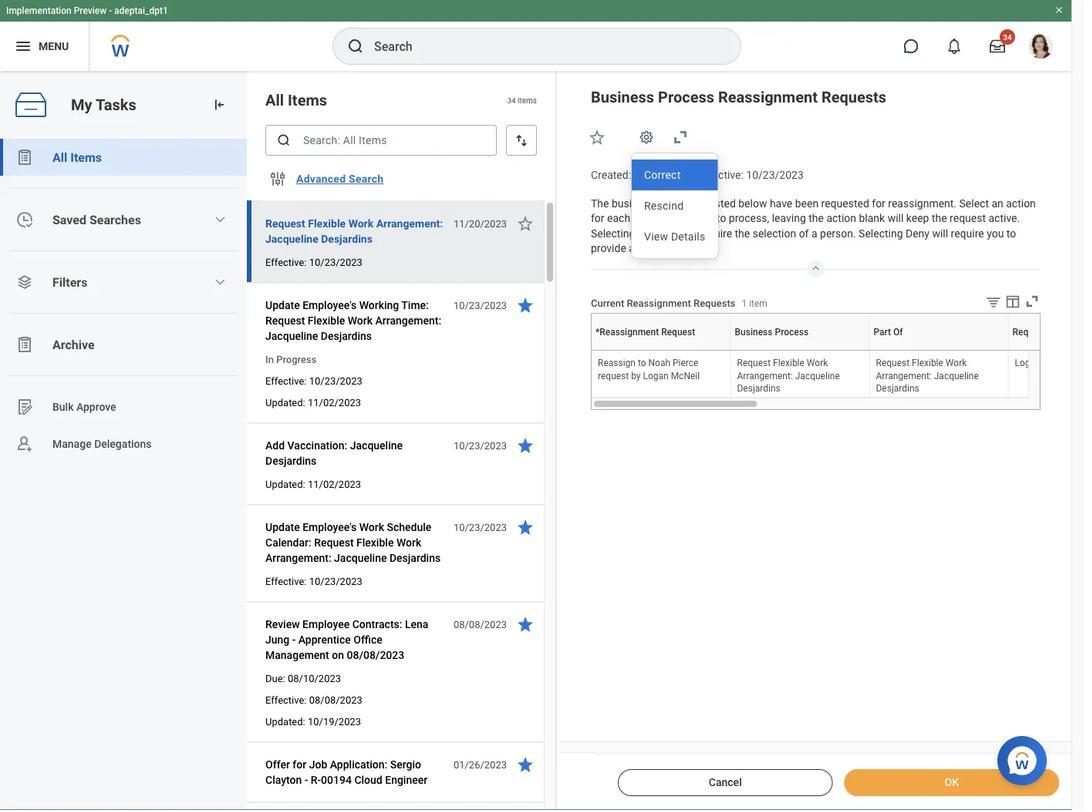 Task type: describe. For each thing, give the bounding box(es) containing it.
select to filter grid data image
[[985, 294, 1002, 310]]

reassignment request business process part of
[[657, 351, 940, 352]]

08/08/2023 inside review employee contracts: lena jung - apprentice office management on 08/08/2023
[[347, 649, 404, 662]]

items inside item list element
[[288, 91, 327, 109]]

advanced search button
[[290, 164, 390, 194]]

jacqueline down configure image on the top left of the page
[[265, 233, 318, 245]]

1 horizontal spatial part
[[937, 351, 939, 352]]

correct button
[[632, 160, 718, 191]]

search
[[349, 173, 384, 185]]

offer
[[265, 759, 290, 772]]

review employee contracts: lena jung - apprentice office management on 08/08/2023 button
[[265, 616, 445, 665]]

employee's for flexible
[[303, 299, 357, 312]]

adeptai_dpt1
[[114, 5, 168, 16]]

person.
[[820, 227, 856, 240]]

‎-
[[305, 774, 308, 787]]

request inside the reassign to noah pierce request by logan mcneil
[[598, 371, 629, 381]]

row element containing *
[[592, 314, 1083, 351]]

0 vertical spatial of
[[893, 327, 903, 338]]

the business processes listed below have been requested for reassignment. select an action for each request you wish to process, leaving the action blank will keep the request active. selecting approve will require the selection of a person. selecting deny will require you to provide a comment.
[[591, 197, 1039, 255]]

jacqueline inside update employee's working time: request flexible work arrangement: jacqueline desjardins
[[265, 330, 318, 343]]

gear image
[[639, 130, 654, 145]]

mcneil inside 'element'
[[1043, 358, 1072, 369]]

all items inside button
[[52, 150, 102, 165]]

request flexible work arrangement: jacqueline desjardins button
[[265, 214, 445, 248]]

business process button
[[797, 351, 804, 352]]

part of
[[874, 327, 903, 338]]

1 vertical spatial you
[[987, 227, 1004, 240]]

request up reassignment request button
[[661, 327, 695, 338]]

tasks
[[96, 96, 136, 114]]

manage
[[52, 438, 92, 451]]

2 vertical spatial business
[[797, 351, 800, 352]]

jacqueline inside update employee's work schedule calendar: request flexible work arrangement: jacqueline desjardins
[[334, 552, 387, 565]]

approve inside the business processes listed below have been requested for reassignment. select an action for each request you wish to process, leaving the action blank will keep the request active. selecting approve will require the selection of a person. selecting deny will require you to provide a comment.
[[638, 227, 678, 240]]

current
[[591, 297, 624, 309]]

comment.
[[638, 242, 686, 255]]

saved
[[52, 213, 86, 227]]

1 horizontal spatial will
[[888, 212, 904, 225]]

chevron down image for filters
[[214, 276, 226, 289]]

request down part of on the top right of the page
[[876, 358, 910, 369]]

00194
[[321, 774, 352, 787]]

clipboard image for all items
[[15, 148, 34, 167]]

add vaccination: jacqueline desjardins
[[265, 439, 403, 468]]

selection
[[753, 227, 796, 240]]

menu banner
[[0, 0, 1072, 71]]

to inside the reassign to noah pierce request by logan mcneil
[[638, 358, 646, 369]]

1
[[742, 298, 747, 309]]

jacqueline down business process button
[[795, 371, 840, 381]]

desjardins down reassignment request business process part of
[[737, 383, 781, 394]]

keep
[[906, 212, 929, 225]]

effective: 10/23/2023 for employee's
[[265, 576, 362, 588]]

1 horizontal spatial request
[[633, 212, 669, 225]]

0 vertical spatial action
[[1006, 197, 1036, 210]]

lena
[[405, 618, 429, 631]]

listed
[[710, 197, 736, 210]]

management
[[265, 649, 329, 662]]

all items inside item list element
[[265, 91, 327, 109]]

wish
[[692, 212, 714, 225]]

row element containing reassign to noah pierce request by logan mcneil
[[592, 352, 1083, 398]]

flexible down part of button
[[912, 358, 943, 369]]

34 for 34
[[1003, 32, 1012, 42]]

process for business process
[[775, 327, 809, 338]]

my tasks element
[[0, 71, 247, 811]]

notifications large image
[[947, 39, 962, 54]]

update employee's work schedule calendar: request flexible work arrangement: jacqueline desjardins button
[[265, 518, 445, 568]]

job
[[309, 759, 327, 772]]

jung
[[265, 634, 290, 647]]

view details
[[644, 230, 705, 243]]

star image for 01/26/2023
[[516, 756, 535, 775]]

flexible inside update employee's working time: request flexible work arrangement: jacqueline desjardins
[[308, 314, 345, 327]]

by
[[631, 371, 641, 381]]

desjardins down part of on the top right of the page
[[876, 383, 919, 394]]

all items button
[[0, 139, 247, 176]]

business process reassignment requests
[[591, 88, 887, 106]]

reassignment request button
[[657, 351, 665, 352]]

offer for job application: sergio clayton ‎- r-00194 cloud engineer
[[265, 759, 428, 787]]

1 vertical spatial a
[[629, 242, 635, 255]]

archive button
[[0, 326, 247, 363]]

noah
[[648, 358, 670, 369]]

star image for update employee's working time: request flexible work arrangement: jacqueline desjardins
[[516, 296, 535, 315]]

rescind button
[[632, 191, 718, 221]]

request inside update employee's work schedule calendar: request flexible work arrangement: jacqueline desjardins
[[314, 537, 354, 549]]

preview
[[74, 5, 107, 16]]

perspective image
[[15, 273, 34, 292]]

in progress
[[265, 354, 317, 365]]

profile logan mcneil image
[[1028, 34, 1053, 62]]

r-
[[311, 774, 321, 787]]

manage delegations link
[[0, 426, 247, 463]]

chevron down image for saved searches
[[214, 214, 226, 226]]

effective: right |
[[699, 169, 744, 182]]

* reassignment request
[[596, 327, 695, 338]]

progress
[[276, 354, 317, 365]]

2 11/02/2023 from the top
[[308, 479, 361, 490]]

desjardins down advanced search button
[[321, 233, 373, 245]]

jacqueline down part of button
[[934, 371, 979, 381]]

1 vertical spatial for
[[591, 212, 605, 225]]

1 updated: 11/02/2023 from the top
[[265, 397, 361, 409]]

2 vertical spatial 08/08/2023
[[309, 695, 362, 706]]

apprentice
[[298, 634, 351, 647]]

1 selecting from the left
[[591, 227, 635, 240]]

menu button
[[0, 22, 89, 71]]

mcneil inside the reassign to noah pierce request by logan mcneil
[[671, 371, 700, 381]]

2 horizontal spatial for
[[872, 197, 886, 210]]

blank
[[859, 212, 885, 225]]

my tasks
[[71, 96, 136, 114]]

been
[[795, 197, 819, 210]]

bulk approve
[[52, 401, 116, 414]]

2 horizontal spatial request
[[950, 212, 986, 225]]

due:
[[265, 673, 285, 685]]

flexible down reassignment request business process part of
[[773, 358, 805, 369]]

rescind
[[644, 199, 684, 212]]

item
[[749, 298, 768, 309]]

add
[[265, 439, 285, 452]]

2 updated: 11/02/2023 from the top
[[265, 479, 361, 490]]

2 updated: from the top
[[265, 479, 305, 490]]

arrangement: inside update employee's work schedule calendar: request flexible work arrangement: jacqueline desjardins
[[265, 552, 331, 565]]

cancel
[[709, 777, 742, 790]]

contracts:
[[352, 618, 402, 631]]

list containing all items
[[0, 139, 247, 463]]

star image for due: 08/10/2023
[[516, 616, 535, 634]]

1 require from the left
[[699, 227, 732, 240]]

pierce
[[673, 358, 699, 369]]

processes
[[657, 197, 707, 210]]

in
[[265, 354, 274, 365]]

view details button
[[632, 221, 718, 252]]

0 vertical spatial to
[[717, 212, 726, 225]]

correct
[[644, 169, 681, 181]]

Search: All Items text field
[[265, 125, 497, 156]]

an
[[992, 197, 1004, 210]]

each
[[607, 212, 630, 225]]

effective: 08/08/2023
[[265, 695, 362, 706]]

rename image
[[15, 398, 34, 417]]

business for business process
[[735, 327, 773, 338]]

my
[[71, 96, 92, 114]]

0 horizontal spatial the
[[735, 227, 750, 240]]

part inside "row" element
[[874, 327, 891, 338]]

34 items
[[507, 96, 537, 105]]

on
[[332, 649, 344, 662]]

chevron up image
[[807, 261, 825, 273]]

implementation preview -   adeptai_dpt1
[[6, 5, 168, 16]]

arrangement: down search
[[376, 217, 443, 230]]

2 horizontal spatial to
[[1007, 227, 1016, 240]]

logan mcneil
[[1015, 358, 1072, 369]]

request down configure image on the top left of the page
[[265, 217, 305, 230]]

approve inside bulk approve link
[[76, 401, 116, 414]]

add vaccination: jacqueline desjardins button
[[265, 437, 445, 471]]

menu
[[39, 40, 69, 53]]

effective: down in progress
[[265, 375, 307, 387]]

searches
[[89, 213, 141, 227]]



Task type: vqa. For each thing, say whether or not it's contained in the screenshot.
the bottom row element
yes



Task type: locate. For each thing, give the bounding box(es) containing it.
update employee's working time: request flexible work arrangement: jacqueline desjardins button
[[265, 296, 445, 346]]

you down active.
[[987, 227, 1004, 240]]

the
[[591, 197, 609, 210]]

2 vertical spatial to
[[638, 358, 646, 369]]

business up gear image
[[591, 88, 654, 106]]

business down business process on the top right of the page
[[797, 351, 800, 352]]

items
[[288, 91, 327, 109], [70, 150, 102, 165]]

update for update employee's working time: request flexible work arrangement: jacqueline desjardins
[[265, 299, 300, 312]]

request inside update employee's working time: request flexible work arrangement: jacqueline desjardins
[[265, 314, 305, 327]]

all up search image
[[265, 91, 284, 109]]

cancel button
[[618, 770, 833, 797]]

1 request flexible work arrangement: jacqueline desjardins element from the left
[[737, 355, 840, 394]]

selecting
[[591, 227, 635, 240], [859, 227, 903, 240]]

11/20/2023 inside item list element
[[454, 218, 507, 230]]

1 updated: from the top
[[265, 397, 305, 409]]

updated: for review employee contracts: lena jung - apprentice office management on 08/08/2023
[[265, 716, 305, 728]]

jacqueline
[[265, 233, 318, 245], [265, 330, 318, 343], [795, 371, 840, 381], [934, 371, 979, 381], [350, 439, 403, 452], [334, 552, 387, 565]]

action up active.
[[1006, 197, 1036, 210]]

chevron down image
[[214, 214, 226, 226], [214, 276, 226, 289]]

0 vertical spatial approve
[[638, 227, 678, 240]]

flexible inside update employee's work schedule calendar: request flexible work arrangement: jacqueline desjardins
[[356, 537, 394, 549]]

arrangement: down time:
[[375, 314, 441, 327]]

0 horizontal spatial -
[[109, 5, 112, 16]]

search image
[[276, 133, 292, 148]]

transformation import image
[[211, 97, 227, 113]]

1 update from the top
[[265, 299, 300, 312]]

business
[[612, 197, 655, 210]]

effective: 10/23/2023 up employee
[[265, 576, 362, 588]]

0 vertical spatial row element
[[592, 314, 1083, 351]]

1 horizontal spatial 11/20/2023
[[634, 169, 691, 182]]

update inside update employee's working time: request flexible work arrangement: jacqueline desjardins
[[265, 299, 300, 312]]

11/02/2023 down add vaccination: jacqueline desjardins
[[308, 479, 361, 490]]

0 horizontal spatial require
[[699, 227, 732, 240]]

employee's
[[303, 299, 357, 312], [303, 521, 357, 534]]

mcneil down by
[[1043, 358, 1072, 369]]

a right provide
[[629, 242, 635, 255]]

34 for 34 items
[[507, 96, 516, 105]]

0 horizontal spatial of
[[893, 327, 903, 338]]

effective: 10/23/2023 down progress
[[265, 375, 362, 387]]

flexible down advanced
[[308, 217, 346, 230]]

column header
[[1008, 351, 1083, 352]]

working
[[359, 299, 399, 312]]

action up "person."
[[827, 212, 856, 225]]

close environment banner image
[[1055, 5, 1064, 15]]

employee's inside update employee's working time: request flexible work arrangement: jacqueline desjardins
[[303, 299, 357, 312]]

1 horizontal spatial request flexible work arrangement: jacqueline desjardins element
[[876, 355, 979, 394]]

desjardins down working
[[321, 330, 372, 343]]

mcneil down pierce on the right top
[[671, 371, 700, 381]]

0 horizontal spatial for
[[293, 759, 306, 772]]

to
[[717, 212, 726, 225], [1007, 227, 1016, 240], [638, 358, 646, 369]]

the down "process,"
[[735, 227, 750, 240]]

clipboard image inside archive button
[[15, 336, 34, 354]]

0 vertical spatial business
[[591, 88, 654, 106]]

0 vertical spatial 08/08/2023
[[454, 619, 507, 631]]

34 left profile logan mcneil icon
[[1003, 32, 1012, 42]]

click to view/edit grid preferences image
[[1005, 293, 1021, 310]]

2 vertical spatial star image
[[516, 437, 535, 455]]

desjardins down 'add' in the bottom left of the page
[[265, 455, 317, 468]]

effective: down calendar:
[[265, 576, 307, 588]]

08/08/2023 up 10/19/2023
[[309, 695, 362, 706]]

1 vertical spatial to
[[1007, 227, 1016, 240]]

0 horizontal spatial selecting
[[591, 227, 635, 240]]

updated: 11/02/2023 up vaccination:
[[265, 397, 361, 409]]

jacqueline inside add vaccination: jacqueline desjardins
[[350, 439, 403, 452]]

to down "listed"
[[717, 212, 726, 225]]

process
[[658, 88, 714, 106], [775, 327, 809, 338], [800, 351, 803, 352]]

logan down "requested"
[[1015, 358, 1041, 369]]

0 vertical spatial 11/02/2023
[[308, 397, 361, 409]]

star image
[[516, 214, 535, 233], [516, 296, 535, 315], [516, 437, 535, 455]]

effective: down request flexible work arrangement: jacqueline desjardins button
[[265, 257, 307, 268]]

logan down noah
[[643, 371, 669, 381]]

10/19/2023
[[308, 716, 361, 728]]

0 horizontal spatial 34
[[507, 96, 516, 105]]

0 horizontal spatial fullscreen image
[[671, 128, 690, 147]]

0 horizontal spatial part
[[874, 327, 891, 338]]

0 vertical spatial all items
[[265, 91, 327, 109]]

time:
[[401, 299, 429, 312]]

1 vertical spatial 34
[[507, 96, 516, 105]]

request right calendar:
[[314, 537, 354, 549]]

0 vertical spatial you
[[672, 212, 689, 225]]

arrangement: down reassignment request business process part of
[[737, 371, 793, 381]]

*
[[596, 327, 600, 338]]

inbox large image
[[990, 39, 1005, 54]]

advanced
[[296, 173, 346, 185]]

1 horizontal spatial the
[[809, 212, 824, 225]]

updated: down 'add' in the bottom left of the page
[[265, 479, 305, 490]]

clipboard image left archive
[[15, 336, 34, 354]]

work inside update employee's working time: request flexible work arrangement: jacqueline desjardins
[[348, 314, 373, 327]]

0 vertical spatial requests
[[822, 88, 887, 106]]

2 horizontal spatial business
[[797, 351, 800, 352]]

due: 08/10/2023
[[265, 673, 341, 685]]

to down active.
[[1007, 227, 1016, 240]]

requested by
[[1013, 327, 1069, 338]]

0 horizontal spatial you
[[672, 212, 689, 225]]

34 inside item list element
[[507, 96, 516, 105]]

1 horizontal spatial selecting
[[859, 227, 903, 240]]

2 chevron down image from the top
[[214, 276, 226, 289]]

0 horizontal spatial items
[[70, 150, 102, 165]]

business for business process reassignment requests
[[591, 88, 654, 106]]

0 horizontal spatial request
[[598, 371, 629, 381]]

approve right bulk
[[76, 401, 116, 414]]

01/26/2023
[[454, 760, 507, 771]]

desjardins down schedule
[[390, 552, 441, 565]]

2 effective: 10/23/2023 from the top
[[265, 375, 362, 387]]

1 row element from the top
[[592, 314, 1083, 351]]

0 vertical spatial employee's
[[303, 299, 357, 312]]

request flexible work arrangement: jacqueline desjardins inside button
[[265, 217, 443, 245]]

for up blank on the top
[[872, 197, 886, 210]]

request down business process on the top right of the page
[[737, 358, 771, 369]]

2 row element from the top
[[592, 352, 1083, 398]]

1 vertical spatial business
[[735, 327, 773, 338]]

jacqueline up in progress
[[265, 330, 318, 343]]

1 vertical spatial all items
[[52, 150, 102, 165]]

reassign
[[598, 358, 636, 369]]

08/10/2023
[[288, 673, 341, 685]]

update inside update employee's work schedule calendar: request flexible work arrangement: jacqueline desjardins
[[265, 521, 300, 534]]

2 vertical spatial process
[[800, 351, 803, 352]]

2 update from the top
[[265, 521, 300, 534]]

details
[[671, 230, 705, 243]]

schedule
[[387, 521, 432, 534]]

10/23/2023
[[746, 169, 804, 182], [309, 257, 362, 268], [454, 300, 507, 311], [309, 375, 362, 387], [454, 440, 507, 452], [454, 522, 507, 534], [309, 576, 362, 588]]

2 horizontal spatial will
[[932, 227, 948, 240]]

request flexible work arrangement: jacqueline desjardins for 1st request flexible work arrangement: jacqueline desjardins element from the right
[[876, 358, 979, 394]]

require
[[699, 227, 732, 240], [951, 227, 984, 240]]

34 inside button
[[1003, 32, 1012, 42]]

flexible up progress
[[308, 314, 345, 327]]

star image for request flexible work arrangement: jacqueline desjardins
[[516, 214, 535, 233]]

items up search image
[[288, 91, 327, 109]]

34 left 'items'
[[507, 96, 516, 105]]

clipboard image inside the all items button
[[15, 148, 34, 167]]

0 horizontal spatial all items
[[52, 150, 102, 165]]

desjardins inside update employee's work schedule calendar: request flexible work arrangement: jacqueline desjardins
[[390, 552, 441, 565]]

0 horizontal spatial request flexible work arrangement: jacqueline desjardins
[[265, 217, 443, 245]]

require down wish
[[699, 227, 732, 240]]

list
[[0, 139, 247, 463]]

cloud
[[354, 774, 382, 787]]

bulk approve link
[[0, 389, 247, 426]]

updated: for update employee's working time: request flexible work arrangement: jacqueline desjardins
[[265, 397, 305, 409]]

2 request flexible work arrangement: jacqueline desjardins element from the left
[[876, 355, 979, 394]]

updated: down effective: 08/08/2023
[[265, 716, 305, 728]]

3 updated: from the top
[[265, 716, 305, 728]]

updated: 11/02/2023 down add vaccination: jacqueline desjardins
[[265, 479, 361, 490]]

a
[[812, 227, 817, 240], [629, 242, 635, 255]]

request flexible work arrangement: jacqueline desjardins down part of button
[[876, 358, 979, 394]]

request flexible work arrangement: jacqueline desjardins down reassignment request business process part of
[[737, 358, 840, 394]]

1 horizontal spatial requests
[[822, 88, 887, 106]]

saved searches button
[[0, 201, 247, 238]]

1 horizontal spatial for
[[591, 212, 605, 225]]

selecting up provide
[[591, 227, 635, 240]]

1 vertical spatial updated: 11/02/2023
[[265, 479, 361, 490]]

1 vertical spatial -
[[292, 634, 296, 647]]

update employee's working time: request flexible work arrangement: jacqueline desjardins
[[265, 299, 441, 343]]

1 horizontal spatial you
[[987, 227, 1004, 240]]

leaving
[[772, 212, 806, 225]]

update for update employee's work schedule calendar: request flexible work arrangement: jacqueline desjardins
[[265, 521, 300, 534]]

clipboard image up the clock check icon
[[15, 148, 34, 167]]

search image
[[346, 37, 365, 56]]

0 vertical spatial clipboard image
[[15, 148, 34, 167]]

saved searches
[[52, 213, 141, 227]]

ok button
[[844, 770, 1059, 797]]

for down "the"
[[591, 212, 605, 225]]

1 vertical spatial mcneil
[[671, 371, 700, 381]]

for inside offer for job application: sergio clayton ‎- r-00194 cloud engineer
[[293, 759, 306, 772]]

row element down business process button
[[592, 352, 1083, 398]]

logan mcneil element
[[1015, 355, 1072, 369]]

requested
[[1013, 327, 1057, 338]]

delegations
[[94, 438, 152, 451]]

11/02/2023 up vaccination:
[[308, 397, 361, 409]]

1 horizontal spatial of
[[939, 351, 940, 352]]

request down select
[[950, 212, 986, 225]]

the
[[809, 212, 824, 225], [932, 212, 947, 225], [735, 227, 750, 240]]

1 horizontal spatial business
[[735, 327, 773, 338]]

3 effective: 10/23/2023 from the top
[[265, 576, 362, 588]]

1 chevron down image from the top
[[214, 214, 226, 226]]

0 horizontal spatial request flexible work arrangement: jacqueline desjardins element
[[737, 355, 840, 394]]

logan inside logan mcneil 'element'
[[1015, 358, 1041, 369]]

selecting down blank on the top
[[859, 227, 903, 240]]

row element
[[592, 314, 1083, 351], [592, 352, 1083, 398]]

archive
[[52, 338, 95, 352]]

all items
[[265, 91, 327, 109], [52, 150, 102, 165]]

2 employee's from the top
[[303, 521, 357, 534]]

sort image
[[514, 133, 529, 148]]

will down wish
[[680, 227, 696, 240]]

by
[[1059, 327, 1069, 338]]

1 vertical spatial row element
[[592, 352, 1083, 398]]

08/08/2023 right lena on the left
[[454, 619, 507, 631]]

require down select
[[951, 227, 984, 240]]

2 vertical spatial effective: 10/23/2023
[[265, 576, 362, 588]]

below
[[739, 197, 767, 210]]

1 11/02/2023 from the top
[[308, 397, 361, 409]]

1 vertical spatial update
[[265, 521, 300, 534]]

will left keep
[[888, 212, 904, 225]]

review employee contracts: lena jung - apprentice office management on 08/08/2023
[[265, 618, 429, 662]]

3 star image from the top
[[516, 437, 535, 455]]

the down been
[[809, 212, 824, 225]]

1 vertical spatial 11/02/2023
[[308, 479, 361, 490]]

update
[[265, 299, 300, 312], [265, 521, 300, 534]]

2 horizontal spatial the
[[932, 212, 947, 225]]

employee's for request
[[303, 521, 357, 534]]

you down processes
[[672, 212, 689, 225]]

fullscreen image
[[671, 128, 690, 147], [1024, 293, 1041, 310]]

1 vertical spatial logan
[[643, 371, 669, 381]]

current reassignment requests 1 item
[[591, 297, 768, 309]]

item list element
[[247, 71, 557, 811]]

arrangement: inside update employee's working time: request flexible work arrangement: jacqueline desjardins
[[375, 314, 441, 327]]

items inside button
[[70, 150, 102, 165]]

ok
[[945, 777, 959, 790]]

flexible down schedule
[[356, 537, 394, 549]]

- right preview
[[109, 5, 112, 16]]

2 horizontal spatial request flexible work arrangement: jacqueline desjardins
[[876, 358, 979, 394]]

1 vertical spatial of
[[939, 351, 940, 352]]

user plus image
[[15, 435, 34, 454]]

effective: 10/23/2023 down request flexible work arrangement: jacqueline desjardins button
[[265, 257, 362, 268]]

request down reassign
[[598, 371, 629, 381]]

clock check image
[[15, 211, 34, 229]]

0 vertical spatial effective: 10/23/2023
[[265, 257, 362, 268]]

effective: down due:
[[265, 695, 307, 706]]

request flexible work arrangement: jacqueline desjardins element
[[737, 355, 840, 394], [876, 355, 979, 394]]

request up in progress
[[265, 314, 305, 327]]

0 vertical spatial fullscreen image
[[671, 128, 690, 147]]

0 horizontal spatial approve
[[76, 401, 116, 414]]

fullscreen image right gear image
[[671, 128, 690, 147]]

1 vertical spatial effective: 10/23/2023
[[265, 375, 362, 387]]

all items up search image
[[265, 91, 327, 109]]

request
[[265, 217, 305, 230], [265, 314, 305, 327], [661, 327, 695, 338], [662, 351, 665, 352], [737, 358, 771, 369], [876, 358, 910, 369], [314, 537, 354, 549]]

menu
[[632, 160, 718, 252]]

you
[[672, 212, 689, 225], [987, 227, 1004, 240]]

process for business process reassignment requests
[[658, 88, 714, 106]]

0 vertical spatial updated: 11/02/2023
[[265, 397, 361, 409]]

0 vertical spatial logan
[[1015, 358, 1041, 369]]

all items down my
[[52, 150, 102, 165]]

flexible
[[308, 217, 346, 230], [308, 314, 345, 327], [773, 358, 805, 369], [912, 358, 943, 369], [356, 537, 394, 549]]

the right keep
[[932, 212, 947, 225]]

business down item
[[735, 327, 773, 338]]

- inside menu banner
[[109, 5, 112, 16]]

1 horizontal spatial approve
[[638, 227, 678, 240]]

34
[[1003, 32, 1012, 42], [507, 96, 516, 105]]

0 vertical spatial 34
[[1003, 32, 1012, 42]]

0 horizontal spatial requests
[[694, 297, 736, 309]]

application:
[[330, 759, 388, 772]]

menu containing correct
[[632, 160, 718, 252]]

update up calendar:
[[265, 521, 300, 534]]

implementation
[[6, 5, 72, 16]]

star image
[[588, 128, 606, 147], [516, 518, 535, 537], [516, 616, 535, 634], [516, 756, 535, 775]]

08/08/2023 down office
[[347, 649, 404, 662]]

effective: 10/23/2023
[[265, 257, 362, 268], [265, 375, 362, 387], [265, 576, 362, 588]]

0 vertical spatial items
[[288, 91, 327, 109]]

desjardins inside update employee's working time: request flexible work arrangement: jacqueline desjardins
[[321, 330, 372, 343]]

desjardins
[[321, 233, 373, 245], [321, 330, 372, 343], [737, 383, 781, 394], [876, 383, 919, 394], [265, 455, 317, 468], [390, 552, 441, 565]]

34 button
[[981, 29, 1015, 63]]

0 horizontal spatial business
[[591, 88, 654, 106]]

business inside "row" element
[[735, 327, 773, 338]]

1 vertical spatial action
[[827, 212, 856, 225]]

reassignment.
[[888, 197, 957, 210]]

chevron down image inside filters dropdown button
[[214, 276, 226, 289]]

office
[[354, 634, 383, 647]]

row element up business process button
[[592, 314, 1083, 351]]

request up view
[[633, 212, 669, 225]]

|
[[694, 169, 697, 182]]

1 effective: 10/23/2023 from the top
[[265, 257, 362, 268]]

star image for add vaccination: jacqueline desjardins
[[516, 437, 535, 455]]

1 horizontal spatial a
[[812, 227, 817, 240]]

1 vertical spatial clipboard image
[[15, 336, 34, 354]]

1 vertical spatial all
[[52, 150, 67, 165]]

part of button
[[937, 351, 941, 352]]

0 vertical spatial -
[[109, 5, 112, 16]]

clayton
[[265, 774, 302, 787]]

configure image
[[268, 170, 287, 188]]

0 vertical spatial process
[[658, 88, 714, 106]]

1 horizontal spatial 34
[[1003, 32, 1012, 42]]

0 vertical spatial mcneil
[[1043, 358, 1072, 369]]

employee's left working
[[303, 299, 357, 312]]

updated: down in progress
[[265, 397, 305, 409]]

0 vertical spatial for
[[872, 197, 886, 210]]

all up saved
[[52, 150, 67, 165]]

1 horizontal spatial action
[[1006, 197, 1036, 210]]

1 star image from the top
[[516, 214, 535, 233]]

items down my
[[70, 150, 102, 165]]

star image for effective: 10/23/2023
[[516, 518, 535, 537]]

items
[[518, 96, 537, 105]]

- inside review employee contracts: lena jung - apprentice office management on 08/08/2023
[[292, 634, 296, 647]]

request flexible work arrangement: jacqueline desjardins down search
[[265, 217, 443, 245]]

11/20/2023
[[634, 169, 691, 182], [454, 218, 507, 230]]

chevron down image inside saved searches "dropdown button"
[[214, 214, 226, 226]]

created: 11/20/2023 | effective: 10/23/2023
[[591, 169, 804, 182]]

request flexible work arrangement: jacqueline desjardins element down reassignment request business process part of
[[737, 355, 840, 394]]

business process
[[735, 327, 809, 338]]

2 require from the left
[[951, 227, 984, 240]]

1 horizontal spatial require
[[951, 227, 984, 240]]

select
[[959, 197, 989, 210]]

1 horizontal spatial all items
[[265, 91, 327, 109]]

0 vertical spatial a
[[812, 227, 817, 240]]

toolbar
[[974, 293, 1041, 313]]

all inside item list element
[[265, 91, 284, 109]]

0 vertical spatial updated:
[[265, 397, 305, 409]]

employee's inside update employee's work schedule calendar: request flexible work arrangement: jacqueline desjardins
[[303, 521, 357, 534]]

request up noah
[[662, 351, 665, 352]]

clipboard image
[[15, 148, 34, 167], [15, 336, 34, 354]]

arrangement: down part of on the top right of the page
[[876, 371, 932, 381]]

arrangement: down calendar:
[[265, 552, 331, 565]]

2 clipboard image from the top
[[15, 336, 34, 354]]

updated: 11/02/2023
[[265, 397, 361, 409], [265, 479, 361, 490]]

0 vertical spatial chevron down image
[[214, 214, 226, 226]]

all inside button
[[52, 150, 67, 165]]

update up in progress
[[265, 299, 300, 312]]

0 horizontal spatial will
[[680, 227, 696, 240]]

fullscreen image right click to view/edit grid preferences image at right
[[1024, 293, 1041, 310]]

2 selecting from the left
[[859, 227, 903, 240]]

jacqueline down schedule
[[334, 552, 387, 565]]

1 vertical spatial fullscreen image
[[1024, 293, 1041, 310]]

employee's up calendar:
[[303, 521, 357, 534]]

desjardins inside add vaccination: jacqueline desjardins
[[265, 455, 317, 468]]

clipboard image for archive
[[15, 336, 34, 354]]

part
[[874, 327, 891, 338], [937, 351, 939, 352]]

reassign to noah pierce request by logan mcneil
[[598, 358, 700, 381]]

1 vertical spatial employee's
[[303, 521, 357, 534]]

logan inside the reassign to noah pierce request by logan mcneil
[[643, 371, 669, 381]]

created:
[[591, 169, 631, 182]]

advanced search
[[296, 173, 384, 185]]

0 horizontal spatial action
[[827, 212, 856, 225]]

reassign to noah pierce request by logan mcneil element
[[598, 355, 700, 381]]

approve
[[638, 227, 678, 240], [76, 401, 116, 414]]

1 clipboard image from the top
[[15, 148, 34, 167]]

2 vertical spatial for
[[293, 759, 306, 772]]

request
[[633, 212, 669, 225], [950, 212, 986, 225], [598, 371, 629, 381]]

justify image
[[14, 37, 32, 56]]

filters button
[[0, 264, 247, 301]]

bulk
[[52, 401, 74, 414]]

1 employee's from the top
[[303, 299, 357, 312]]

1 vertical spatial chevron down image
[[214, 276, 226, 289]]

a right of
[[812, 227, 817, 240]]

request flexible work arrangement: jacqueline desjardins for first request flexible work arrangement: jacqueline desjardins element from left
[[737, 358, 840, 394]]

provide
[[591, 242, 626, 255]]

active.
[[989, 212, 1020, 225]]

jacqueline right vaccination:
[[350, 439, 403, 452]]

effective: 10/23/2023 for flexible
[[265, 257, 362, 268]]

0 horizontal spatial a
[[629, 242, 635, 255]]

employee
[[302, 618, 350, 631]]

of
[[799, 227, 809, 240]]

updated: 10/19/2023
[[265, 716, 361, 728]]

2 star image from the top
[[516, 296, 535, 315]]

mcneil
[[1043, 358, 1072, 369], [671, 371, 700, 381]]

Search Workday  search field
[[374, 29, 709, 63]]

1 horizontal spatial -
[[292, 634, 296, 647]]

0 vertical spatial part
[[874, 327, 891, 338]]

of
[[893, 327, 903, 338], [939, 351, 940, 352]]

0 horizontal spatial all
[[52, 150, 67, 165]]

1 vertical spatial requests
[[694, 297, 736, 309]]



